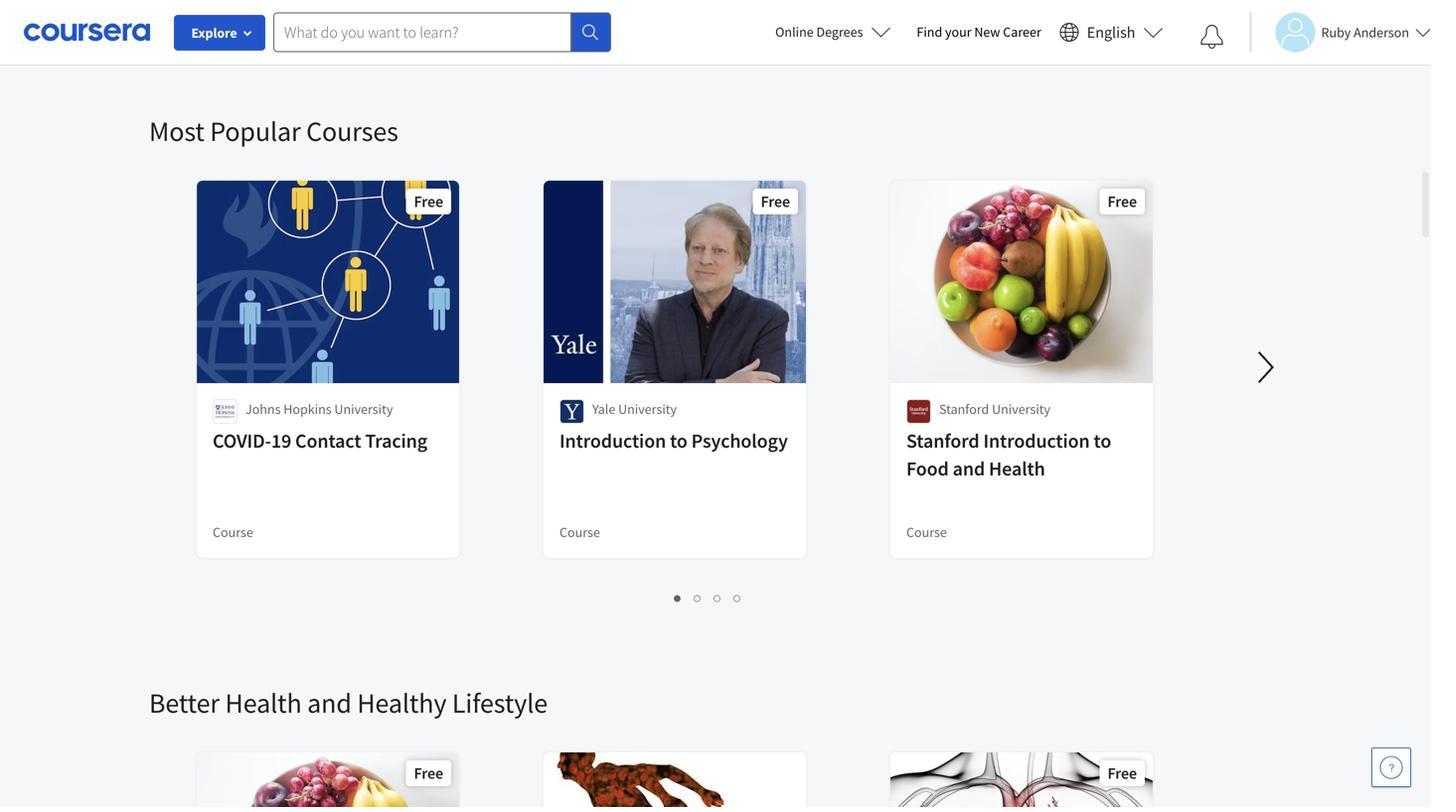 Task type: vqa. For each thing, say whether or not it's contained in the screenshot.
Banner navigation
no



Task type: locate. For each thing, give the bounding box(es) containing it.
better health and healthy lifestyle carousel element
[[149, 626, 1431, 808]]

university up tracing
[[334, 401, 393, 418]]

0 horizontal spatial course
[[213, 524, 253, 542]]

1 horizontal spatial introduction
[[983, 429, 1090, 454]]

1 to from the left
[[670, 429, 688, 454]]

2 horizontal spatial university
[[992, 401, 1051, 418]]

2 to from the left
[[1094, 429, 1111, 454]]

to
[[670, 429, 688, 454], [1094, 429, 1111, 454]]

introduction inside the stanford introduction to food and health
[[983, 429, 1090, 454]]

None search field
[[273, 12, 611, 52]]

anderson
[[1354, 23, 1409, 41]]

yale university
[[592, 401, 677, 418]]

healthy
[[357, 686, 447, 721]]

university up introduction to psychology
[[618, 401, 677, 418]]

course
[[213, 524, 253, 542], [560, 524, 600, 542], [906, 524, 947, 542]]

1 vertical spatial health
[[225, 686, 302, 721]]

johns hopkins university image
[[213, 400, 238, 424]]

3 university from the left
[[992, 401, 1051, 418]]

and left healthy
[[307, 686, 352, 721]]

covid-19 contact tracing
[[213, 429, 427, 454]]

1
[[674, 588, 682, 607]]

stanford for stanford introduction to food and health
[[906, 429, 979, 454]]

explore
[[191, 24, 237, 42]]

health right better
[[225, 686, 302, 721]]

1 horizontal spatial health
[[989, 457, 1045, 482]]

2 free link from the left
[[888, 751, 1155, 808]]

0 horizontal spatial university
[[334, 401, 393, 418]]

career
[[1003, 23, 1041, 41]]

stanford right stanford university icon
[[939, 401, 989, 418]]

hopkins
[[283, 401, 332, 418]]

stanford
[[939, 401, 989, 418], [906, 429, 979, 454]]

1 university from the left
[[334, 401, 393, 418]]

2 university from the left
[[618, 401, 677, 418]]

free link
[[195, 751, 461, 808], [888, 751, 1155, 808]]

2 introduction from the left
[[983, 429, 1090, 454]]

4 button
[[728, 586, 748, 609]]

2 horizontal spatial course
[[906, 524, 947, 542]]

0 vertical spatial stanford
[[939, 401, 989, 418]]

popular
[[210, 114, 301, 149]]

health inside the stanford introduction to food and health
[[989, 457, 1045, 482]]

3 course from the left
[[906, 524, 947, 542]]

university for stanford
[[992, 401, 1051, 418]]

contact
[[295, 429, 361, 454]]

food
[[906, 457, 949, 482]]

0 horizontal spatial free link
[[195, 751, 461, 808]]

most
[[149, 114, 205, 149]]

2 course from the left
[[560, 524, 600, 542]]

0 vertical spatial health
[[989, 457, 1045, 482]]

0 horizontal spatial to
[[670, 429, 688, 454]]

1 vertical spatial and
[[307, 686, 352, 721]]

1 vertical spatial stanford
[[906, 429, 979, 454]]

courses
[[306, 114, 398, 149]]

1 horizontal spatial course
[[560, 524, 600, 542]]

2 button
[[688, 586, 708, 609]]

ruby anderson button
[[1250, 12, 1431, 52]]

ruby
[[1321, 23, 1351, 41]]

stanford university
[[939, 401, 1051, 418]]

health down stanford university
[[989, 457, 1045, 482]]

health
[[989, 457, 1045, 482], [225, 686, 302, 721]]

and right food
[[953, 457, 985, 482]]

list
[[199, 586, 1217, 609]]

help center image
[[1379, 756, 1403, 780]]

and inside the stanford introduction to food and health
[[953, 457, 985, 482]]

show notifications image
[[1200, 25, 1224, 49]]

introduction
[[560, 429, 666, 454], [983, 429, 1090, 454]]

introduction to psychology
[[560, 429, 788, 454]]

1 horizontal spatial and
[[953, 457, 985, 482]]

and
[[953, 457, 985, 482], [307, 686, 352, 721]]

1 horizontal spatial university
[[618, 401, 677, 418]]

university up the stanford introduction to food and health
[[992, 401, 1051, 418]]

find your new career
[[917, 23, 1041, 41]]

list containing 1
[[199, 586, 1217, 609]]

0 horizontal spatial health
[[225, 686, 302, 721]]

course for introduction to psychology
[[560, 524, 600, 542]]

stanford for stanford university
[[939, 401, 989, 418]]

stanford inside the stanford introduction to food and health
[[906, 429, 979, 454]]

0 horizontal spatial introduction
[[560, 429, 666, 454]]

0 vertical spatial and
[[953, 457, 985, 482]]

free
[[414, 192, 443, 212], [761, 192, 790, 212], [1108, 192, 1137, 212], [414, 764, 443, 784], [1108, 764, 1137, 784]]

free for stanford introduction to food and health
[[1108, 192, 1137, 212]]

free for covid-19 contact tracing
[[414, 192, 443, 212]]

degrees
[[816, 23, 863, 41]]

1 horizontal spatial free link
[[888, 751, 1155, 808]]

introduction down yale at the left
[[560, 429, 666, 454]]

university
[[334, 401, 393, 418], [618, 401, 677, 418], [992, 401, 1051, 418]]

stanford up food
[[906, 429, 979, 454]]

1 course from the left
[[213, 524, 253, 542]]

1 horizontal spatial to
[[1094, 429, 1111, 454]]

0 horizontal spatial and
[[307, 686, 352, 721]]

online
[[775, 23, 814, 41]]

introduction down stanford university
[[983, 429, 1090, 454]]



Task type: describe. For each thing, give the bounding box(es) containing it.
and inside "element"
[[307, 686, 352, 721]]

find
[[917, 23, 942, 41]]

yale university image
[[560, 400, 584, 424]]

1 button
[[668, 586, 688, 609]]

3 button
[[708, 586, 728, 609]]

to inside the stanford introduction to food and health
[[1094, 429, 1111, 454]]

lifestyle
[[452, 686, 548, 721]]

stanford university image
[[906, 400, 931, 424]]

list inside the most popular courses carousel element
[[199, 586, 1217, 609]]

new
[[974, 23, 1000, 41]]

3
[[714, 588, 722, 607]]

1 free link from the left
[[195, 751, 461, 808]]

better
[[149, 686, 220, 721]]

next slide image
[[1242, 344, 1290, 392]]

better health and healthy lifestyle
[[149, 686, 548, 721]]

explore button
[[174, 15, 265, 51]]

coursera image
[[24, 16, 150, 48]]

psychology
[[691, 429, 788, 454]]

find your new career link
[[907, 20, 1051, 45]]

ruby anderson
[[1321, 23, 1409, 41]]

What do you want to learn? text field
[[273, 12, 571, 52]]

health inside "element"
[[225, 686, 302, 721]]

course for stanford introduction to food and health
[[906, 524, 947, 542]]

stanford introduction to food and health
[[906, 429, 1111, 482]]

most popular courses
[[149, 114, 398, 149]]

university for introduction
[[618, 401, 677, 418]]

online degrees
[[775, 23, 863, 41]]

english
[[1087, 22, 1135, 42]]

free for introduction to psychology
[[761, 192, 790, 212]]

most popular courses carousel element
[[149, 54, 1431, 626]]

english button
[[1051, 0, 1171, 65]]

online degrees button
[[759, 10, 907, 54]]

your
[[945, 23, 972, 41]]

tracing
[[365, 429, 427, 454]]

covid-
[[213, 429, 271, 454]]

science of exercise course by university of colorado boulder, image
[[544, 753, 807, 808]]

4
[[734, 588, 742, 607]]

19
[[271, 429, 291, 454]]

2
[[694, 588, 702, 607]]

1 introduction from the left
[[560, 429, 666, 454]]

johns
[[245, 401, 281, 418]]

johns hopkins university
[[245, 401, 393, 418]]

course for covid-19 contact tracing
[[213, 524, 253, 542]]

yale
[[592, 401, 615, 418]]



